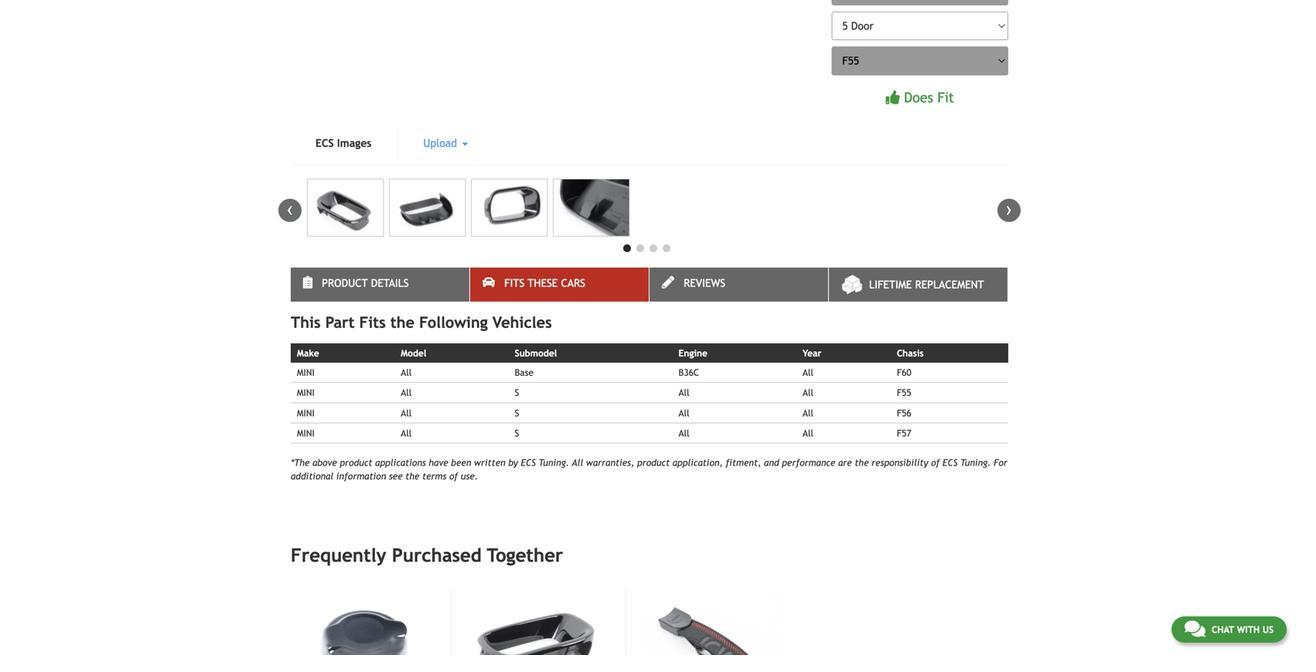 Task type: locate. For each thing, give the bounding box(es) containing it.
by
[[509, 457, 518, 468]]

of
[[932, 457, 940, 468], [450, 471, 458, 481]]

2 tuning. from the left
[[961, 457, 992, 468]]

1 vertical spatial fits
[[360, 313, 386, 332]]

reviews
[[684, 277, 726, 289]]

comments image
[[1185, 620, 1206, 638]]

thumbs up image
[[886, 90, 900, 104]]

3 mini from the top
[[297, 408, 315, 418]]

frequently purchased together
[[291, 545, 564, 566]]

1 s from the top
[[515, 387, 519, 398]]

fit
[[938, 89, 955, 105]]

ecs right responsibility
[[943, 457, 958, 468]]

0 vertical spatial of
[[932, 457, 940, 468]]

es#2728785 - 51117337809 - brake air duct trim black - left  - mounts to the front bumper brake duct - genuine mini - mini image
[[307, 179, 384, 237], [389, 179, 466, 237], [471, 179, 548, 237], [553, 179, 630, 237]]

and
[[764, 457, 780, 468]]

1 vertical spatial of
[[450, 471, 458, 481]]

the right see
[[406, 471, 420, 481]]

0 horizontal spatial tuning.
[[539, 457, 570, 468]]

product
[[322, 277, 368, 289]]

tuning. left for
[[961, 457, 992, 468]]

lifetime
[[870, 279, 912, 291]]

of right responsibility
[[932, 457, 940, 468]]

upload button
[[399, 128, 493, 159]]

information
[[336, 471, 386, 481]]

product right warranties,
[[638, 457, 670, 468]]

4 mini from the top
[[297, 428, 315, 439]]

s
[[515, 387, 519, 398], [515, 408, 519, 418], [515, 428, 519, 439]]

ecs right by
[[521, 457, 536, 468]]

*the above product applications have been written by                 ecs tuning. all warranties, product application, fitment,                 and performance are the responsibility of ecs tuning.                 for additional information see the terms of use.
[[291, 457, 1008, 481]]

mini for f56
[[297, 408, 315, 418]]

replacement
[[916, 279, 985, 291]]

fits these cars
[[505, 277, 586, 289]]

1 horizontal spatial ecs
[[521, 457, 536, 468]]

product
[[340, 457, 373, 468], [638, 457, 670, 468]]

mini
[[297, 367, 315, 378], [297, 387, 315, 398], [297, 408, 315, 418], [297, 428, 315, 439]]

base
[[515, 367, 534, 378]]

all
[[401, 367, 412, 378], [803, 367, 814, 378], [401, 387, 412, 398], [679, 387, 690, 398], [803, 387, 814, 398], [401, 408, 412, 418], [679, 408, 690, 418], [803, 408, 814, 418], [401, 428, 412, 439], [679, 428, 690, 439], [803, 428, 814, 439], [572, 457, 584, 468]]

4 es#2728785 - 51117337809 - brake air duct trim black - left  - mounts to the front bumper brake duct - genuine mini - mini image from the left
[[553, 179, 630, 237]]

lifetime replacement
[[870, 279, 985, 291]]

fitment,
[[726, 457, 762, 468]]

use.
[[461, 471, 478, 481]]

*the
[[291, 457, 310, 468]]

model
[[401, 348, 427, 359]]

fits left the these
[[505, 277, 525, 289]]

does
[[905, 89, 934, 105]]

of down been
[[450, 471, 458, 481]]

0 horizontal spatial ecs
[[316, 137, 334, 149]]

f55
[[897, 387, 912, 398]]

1 tuning. from the left
[[539, 457, 570, 468]]

1 vertical spatial the
[[855, 457, 869, 468]]

0 vertical spatial the
[[391, 313, 415, 332]]

tuning. right by
[[539, 457, 570, 468]]

the right are
[[855, 457, 869, 468]]

1 horizontal spatial fits
[[505, 277, 525, 289]]

2 mini from the top
[[297, 387, 315, 398]]

1 mini from the top
[[297, 367, 315, 378]]

these
[[528, 277, 558, 289]]

responsibility
[[872, 457, 929, 468]]

fits
[[505, 277, 525, 289], [360, 313, 386, 332]]

1 horizontal spatial product
[[638, 457, 670, 468]]

0 horizontal spatial product
[[340, 457, 373, 468]]

together
[[487, 545, 564, 566]]

0 horizontal spatial of
[[450, 471, 458, 481]]

2 vertical spatial s
[[515, 428, 519, 439]]

0 vertical spatial s
[[515, 387, 519, 398]]

3 s from the top
[[515, 428, 519, 439]]

engine
[[679, 348, 708, 359]]

frequently
[[291, 545, 387, 566]]

this part fits the following vehicles
[[291, 313, 552, 332]]

does fit
[[905, 89, 955, 105]]

fits right the part
[[360, 313, 386, 332]]

part
[[325, 313, 355, 332]]

brake air duct trim black - right image
[[467, 591, 609, 655]]

product details
[[322, 277, 409, 289]]

the
[[391, 313, 415, 332], [855, 457, 869, 468], [406, 471, 420, 481]]

2 s from the top
[[515, 408, 519, 418]]

the up model
[[391, 313, 415, 332]]

0 vertical spatial fits
[[505, 277, 525, 289]]

reviews link
[[650, 268, 829, 302]]

are
[[839, 457, 852, 468]]

vehicles
[[493, 313, 552, 332]]

tuning.
[[539, 457, 570, 468], [961, 457, 992, 468]]

s for f56
[[515, 408, 519, 418]]

ecs
[[316, 137, 334, 149], [521, 457, 536, 468], [943, 457, 958, 468]]

1 horizontal spatial tuning.
[[961, 457, 992, 468]]

2 product from the left
[[638, 457, 670, 468]]

ecs left images
[[316, 137, 334, 149]]

lifetime replacement link
[[829, 268, 1008, 302]]

product up information
[[340, 457, 373, 468]]

ecs images
[[316, 137, 372, 149]]

with
[[1238, 624, 1260, 635]]

1 vertical spatial s
[[515, 408, 519, 418]]

2 vertical spatial the
[[406, 471, 420, 481]]



Task type: vqa. For each thing, say whether or not it's contained in the screenshot.
1st FREE from the bottom of the page
no



Task type: describe. For each thing, give the bounding box(es) containing it.
fits these cars link
[[470, 268, 649, 302]]

submodel
[[515, 348, 557, 359]]

f56
[[897, 408, 912, 418]]

3 es#2728785 - 51117337809 - brake air duct trim black - left  - mounts to the front bumper brake duct - genuine mini - mini image from the left
[[471, 179, 548, 237]]

mini for f57
[[297, 428, 315, 439]]

all inside "*the above product applications have been written by                 ecs tuning. all warranties, product application, fitment,                 and performance are the responsibility of ecs tuning.                 for additional information see the terms of use."
[[572, 457, 584, 468]]

jcw pro key chain lanyard image
[[642, 591, 784, 655]]

terms
[[422, 471, 447, 481]]

written
[[474, 457, 506, 468]]

upload
[[424, 137, 461, 149]]

purchased
[[392, 545, 482, 566]]

chat with us
[[1212, 624, 1274, 635]]

details
[[371, 277, 409, 289]]

‹ link
[[279, 199, 302, 222]]

f60
[[897, 367, 912, 378]]

chat with us link
[[1172, 617, 1287, 643]]

additional
[[291, 471, 334, 481]]

cars
[[561, 277, 586, 289]]

warranties,
[[586, 457, 635, 468]]

performance
[[782, 457, 836, 468]]

b36c
[[679, 367, 700, 378]]

chat
[[1212, 624, 1235, 635]]

s for f57
[[515, 428, 519, 439]]

ecs images link
[[291, 128, 396, 159]]

fuel cap cover piano black image
[[292, 591, 434, 655]]

0 horizontal spatial fits
[[360, 313, 386, 332]]

applications
[[375, 457, 426, 468]]

s for f55
[[515, 387, 519, 398]]

following
[[419, 313, 488, 332]]

2 horizontal spatial ecs
[[943, 457, 958, 468]]

f57
[[897, 428, 912, 439]]

chasis
[[897, 348, 924, 359]]

been
[[451, 457, 472, 468]]

see
[[389, 471, 403, 481]]

have
[[429, 457, 449, 468]]

make
[[297, 348, 319, 359]]

images
[[337, 137, 372, 149]]

1 product from the left
[[340, 457, 373, 468]]

1 horizontal spatial of
[[932, 457, 940, 468]]

year
[[803, 348, 822, 359]]

application,
[[673, 457, 723, 468]]

1 es#2728785 - 51117337809 - brake air duct trim black - left  - mounts to the front bumper brake duct - genuine mini - mini image from the left
[[307, 179, 384, 237]]

product details link
[[291, 268, 470, 302]]

›
[[1007, 199, 1013, 219]]

2 es#2728785 - 51117337809 - brake air duct trim black - left  - mounts to the front bumper brake duct - genuine mini - mini image from the left
[[389, 179, 466, 237]]

for
[[994, 457, 1008, 468]]

this
[[291, 313, 321, 332]]

mini for f60
[[297, 367, 315, 378]]

‹
[[287, 199, 293, 219]]

above
[[313, 457, 337, 468]]

us
[[1263, 624, 1274, 635]]

mini for f55
[[297, 387, 315, 398]]

› link
[[998, 199, 1021, 222]]



